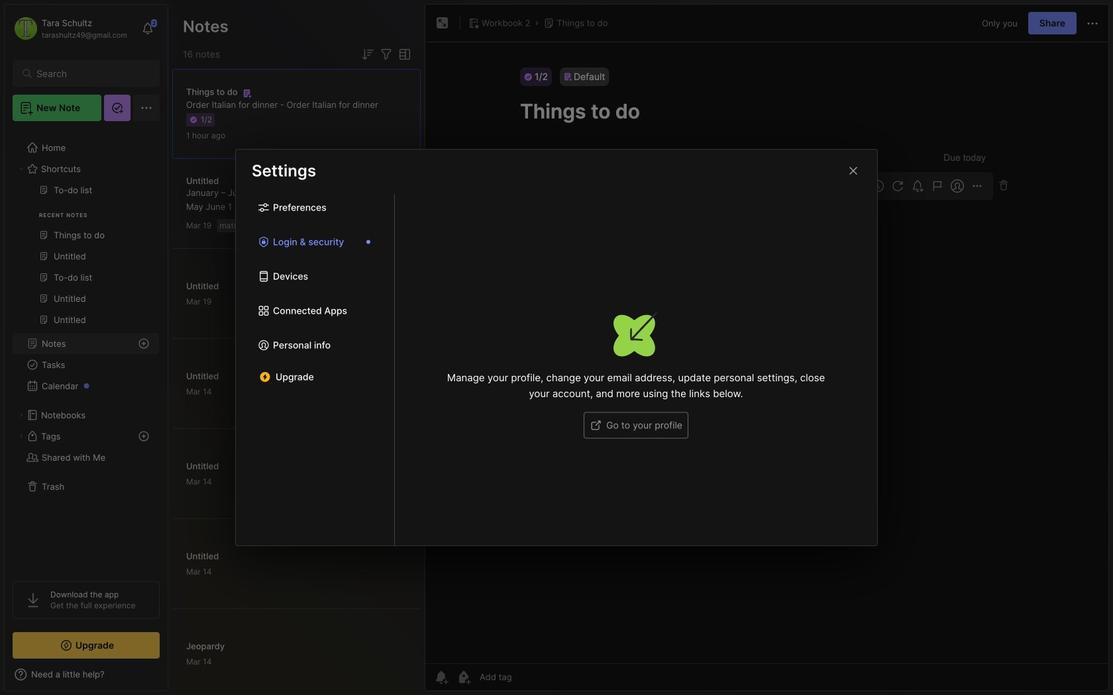Task type: describe. For each thing, give the bounding box(es) containing it.
add a reminder image
[[433, 670, 449, 686]]

Note Editor text field
[[425, 42, 1109, 664]]

none search field inside main element
[[36, 66, 142, 82]]

main element
[[0, 0, 172, 696]]

note window element
[[425, 4, 1109, 692]]

Search text field
[[36, 68, 142, 80]]



Task type: locate. For each thing, give the bounding box(es) containing it.
expand note image
[[435, 15, 451, 31]]

expand notebooks image
[[17, 412, 25, 420]]

None search field
[[36, 66, 142, 82]]

expand tags image
[[17, 433, 25, 441]]

tree
[[5, 129, 168, 570]]

group
[[13, 180, 159, 339]]

tree inside main element
[[5, 129, 168, 570]]

close image
[[846, 163, 862, 179]]

add tag image
[[456, 670, 472, 686]]

tab list
[[236, 195, 395, 546]]

group inside tree
[[13, 180, 159, 339]]



Task type: vqa. For each thing, say whether or not it's contained in the screenshot.
Add a reminder image
yes



